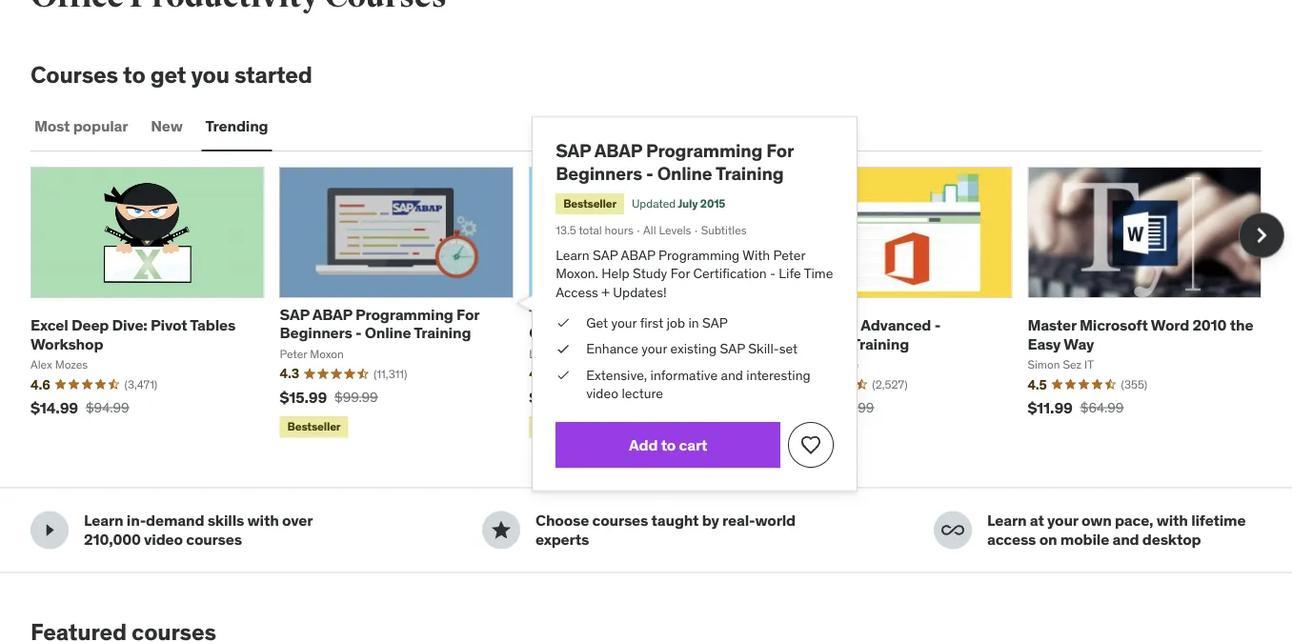 Task type: vqa. For each thing, say whether or not it's contained in the screenshot.
Fitness
no



Task type: describe. For each thing, give the bounding box(es) containing it.
peter inside sap abap programming for beginners - online training peter moxon
[[280, 347, 307, 362]]

training for sap abap programming for beginners - online training peter moxon
[[414, 324, 471, 343]]

interesting
[[746, 367, 811, 384]]

- right advanced
[[934, 316, 941, 336]]

skills
[[207, 511, 244, 531]]

video inside the "extensive, informative and interesting video lecture"
[[586, 386, 618, 403]]

help
[[602, 265, 630, 283]]

access
[[987, 530, 1036, 549]]

most popular button
[[30, 104, 132, 150]]

excel
[[30, 316, 68, 336]]

certification
[[693, 265, 767, 283]]

july
[[678, 197, 698, 211]]

study
[[633, 265, 667, 283]]

sap abap programming for beginners - online training link for (11,311)
[[280, 305, 479, 343]]

abap for sap abap programming for beginners - online training peter moxon
[[312, 305, 352, 325]]

microsoft
[[1080, 316, 1148, 336]]

all levels
[[643, 223, 691, 238]]

ms office - advanced - efficiency training link
[[778, 316, 941, 354]]

get
[[586, 314, 608, 331]]

time
[[804, 265, 833, 283]]

courses inside choose courses taught by real-world experts
[[592, 511, 648, 531]]

your inside learn at your own pace, with lifetime access on mobile and desktop
[[1047, 511, 1078, 531]]

set
[[779, 341, 798, 358]]

13.5 total hours
[[556, 223, 634, 238]]

- inside sap abap programming for beginners - online training peter moxon
[[356, 324, 362, 343]]

new button
[[147, 104, 186, 150]]

sap abap programming for beginners - online training
[[556, 140, 794, 185]]

levels
[[659, 223, 691, 238]]

by
[[702, 511, 719, 531]]

for inside 'learn sap abap programming with peter moxon. help study for certification - life time access + updates!'
[[671, 265, 690, 283]]

experts
[[536, 530, 589, 549]]

total
[[579, 223, 602, 238]]

sap inside sap abap programming for beginners - online training peter moxon
[[280, 305, 309, 325]]

tables
[[190, 316, 236, 336]]

over
[[282, 511, 312, 531]]

11311 reviews element
[[374, 367, 407, 383]]

online for sap abap programming for beginners - online training peter moxon
[[365, 324, 411, 343]]

210,000
[[84, 530, 141, 549]]

peter inside 'learn sap abap programming with peter moxon. help study for certification - life time access + updates!'
[[773, 247, 805, 264]]

pivot
[[151, 316, 187, 336]]

courses
[[30, 61, 118, 89]]

all
[[643, 223, 656, 238]]

xsmall image
[[556, 366, 571, 385]]

moxon
[[310, 347, 344, 362]]

real-
[[722, 511, 755, 531]]

moxon.
[[556, 265, 598, 283]]

your for existing
[[642, 341, 667, 358]]

medium image for learn at your own pace, with lifetime access on mobile and desktop
[[942, 519, 964, 542]]

skill-
[[748, 341, 779, 358]]

add to cart button
[[556, 423, 781, 469]]

$99.99
[[335, 389, 378, 406]]

at
[[1030, 511, 1044, 531]]

courses inside learn in-demand skills with over 210,000 video courses
[[186, 530, 242, 549]]

courses to get you started
[[30, 61, 312, 89]]

lifetime
[[1191, 511, 1246, 531]]

learn for learn at your own pace, with lifetime access on mobile and desktop
[[987, 511, 1027, 531]]

extensive, informative and interesting video lecture
[[586, 367, 811, 403]]

training inside ms office - advanced - efficiency training
[[852, 334, 909, 354]]

dive:
[[112, 316, 147, 336]]

master microsoft word 2010 the easy way
[[1028, 316, 1253, 354]]

beginners for sap abap programming for beginners - online training
[[556, 162, 642, 185]]

updated july 2015
[[632, 197, 725, 211]]

master
[[1028, 316, 1077, 336]]

desktop
[[1142, 530, 1201, 549]]

(11,311)
[[374, 367, 407, 382]]

cart
[[679, 436, 707, 455]]

own
[[1082, 511, 1112, 531]]

add to cart
[[629, 436, 707, 455]]

subtitles
[[701, 223, 747, 238]]

to for cart
[[661, 436, 676, 455]]

demand
[[146, 511, 204, 531]]

next image
[[1246, 221, 1277, 251]]

updated
[[632, 197, 676, 211]]

learn at your own pace, with lifetime access on mobile and desktop
[[987, 511, 1246, 549]]

for for sap abap programming for beginners - online training
[[766, 140, 794, 162]]

xsmall image for enhance
[[556, 340, 571, 359]]

- right office
[[852, 316, 858, 336]]

sap right the "in"
[[702, 314, 728, 331]]

new
[[151, 117, 183, 136]]

informative
[[650, 367, 718, 384]]

word
[[1151, 316, 1189, 336]]

learn in-demand skills with over 210,000 video courses
[[84, 511, 312, 549]]

on
[[1039, 530, 1057, 549]]

lecture
[[622, 386, 663, 403]]

programming for sap abap programming for beginners - online training peter moxon
[[356, 305, 453, 325]]

enhance your existing sap skill-set
[[586, 341, 798, 358]]

learn sap abap programming with peter moxon. help study for certification - life time access + updates!
[[556, 247, 833, 301]]

easy
[[1028, 334, 1061, 354]]



Task type: locate. For each thing, give the bounding box(es) containing it.
2 with from the left
[[1157, 511, 1188, 531]]

- inside sap abap programming for beginners - online training
[[646, 162, 653, 185]]

training for sap abap programming for beginners - online training
[[716, 162, 784, 185]]

for inside sap abap programming for beginners - online training
[[766, 140, 794, 162]]

0 horizontal spatial to
[[123, 61, 145, 89]]

0 horizontal spatial for
[[457, 305, 479, 325]]

0 horizontal spatial bestseller
[[287, 420, 341, 434]]

1 horizontal spatial your
[[642, 341, 667, 358]]

1 horizontal spatial medium image
[[942, 519, 964, 542]]

advanced
[[861, 316, 931, 336]]

courses
[[592, 511, 648, 531], [186, 530, 242, 549]]

0 vertical spatial beginners
[[556, 162, 642, 185]]

taught
[[651, 511, 699, 531]]

get your first job in sap
[[586, 314, 728, 331]]

bestseller inside "carousel" element
[[287, 420, 341, 434]]

xsmall image
[[556, 314, 571, 332], [556, 340, 571, 359]]

learn inside learn at your own pace, with lifetime access on mobile and desktop
[[987, 511, 1027, 531]]

programming inside sap abap programming for beginners - online training
[[646, 140, 763, 162]]

for for sap abap programming for beginners - online training peter moxon
[[457, 305, 479, 325]]

0 horizontal spatial training
[[414, 324, 471, 343]]

excel deep dive: pivot tables workshop link
[[30, 316, 236, 354]]

- inside 'learn sap abap programming with peter moxon. help study for certification - life time access + updates!'
[[770, 265, 776, 283]]

sap abap programming for beginners - online training link up (11,311)
[[280, 305, 479, 343]]

to inside button
[[661, 436, 676, 455]]

1 horizontal spatial beginners
[[556, 162, 642, 185]]

bestseller down $15.99
[[287, 420, 341, 434]]

sap inside 'learn sap abap programming with peter moxon. help study for certification - life time access + updates!'
[[593, 247, 618, 264]]

for
[[766, 140, 794, 162], [671, 265, 690, 283], [457, 305, 479, 325]]

video inside learn in-demand skills with over 210,000 video courses
[[144, 530, 183, 549]]

1 vertical spatial sap abap programming for beginners - online training link
[[280, 305, 479, 343]]

job
[[667, 314, 685, 331]]

2 horizontal spatial for
[[766, 140, 794, 162]]

abap up study
[[621, 247, 655, 264]]

beginners inside sap abap programming for beginners - online training peter moxon
[[280, 324, 352, 343]]

learn for learn sap abap programming with peter moxon. help study for certification - life time access + updates!
[[556, 247, 590, 264]]

2 horizontal spatial your
[[1047, 511, 1078, 531]]

2 vertical spatial for
[[457, 305, 479, 325]]

1 horizontal spatial video
[[586, 386, 618, 403]]

learn left in-
[[84, 511, 123, 531]]

sap abap programming for beginners - online training link up updated july 2015 on the top of page
[[556, 140, 794, 185]]

learn up moxon.
[[556, 247, 590, 264]]

sap abap programming for beginners - online training link for all levels
[[556, 140, 794, 185]]

excel deep dive: pivot tables workshop
[[30, 316, 236, 354]]

medium image
[[38, 519, 61, 542], [942, 519, 964, 542]]

extensive,
[[586, 367, 647, 384]]

programming up '2015'
[[646, 140, 763, 162]]

bestseller up total
[[563, 197, 616, 211]]

master microsoft word 2010 the easy way link
[[1028, 316, 1253, 354]]

in-
[[127, 511, 146, 531]]

2 vertical spatial programming
[[356, 305, 453, 325]]

0 vertical spatial programming
[[646, 140, 763, 162]]

abap inside sap abap programming for beginners - online training
[[594, 140, 642, 162]]

most
[[34, 117, 70, 136]]

- up updated
[[646, 162, 653, 185]]

choose courses taught by real-world experts
[[536, 511, 796, 549]]

medium image left 210,000 at the left bottom of page
[[38, 519, 61, 542]]

xsmall image for get
[[556, 314, 571, 332]]

popular
[[73, 117, 128, 136]]

programming inside sap abap programming for beginners - online training peter moxon
[[356, 305, 453, 325]]

the
[[1230, 316, 1253, 336]]

1 horizontal spatial learn
[[556, 247, 590, 264]]

learn left at
[[987, 511, 1027, 531]]

0 horizontal spatial beginners
[[280, 324, 352, 343]]

online inside sap abap programming for beginners - online training peter moxon
[[365, 324, 411, 343]]

your down first
[[642, 341, 667, 358]]

abap inside 'learn sap abap programming with peter moxon. help study for certification - life time access + updates!'
[[621, 247, 655, 264]]

ms office - advanced - efficiency training
[[778, 316, 941, 354]]

learn inside 'learn sap abap programming with peter moxon. help study for certification - life time access + updates!'
[[556, 247, 590, 264]]

in
[[688, 314, 699, 331]]

0 horizontal spatial learn
[[84, 511, 123, 531]]

sap abap programming for beginners - online training peter moxon
[[280, 305, 479, 362]]

online up (11,311)
[[365, 324, 411, 343]]

wishlist image
[[800, 434, 823, 457]]

0 horizontal spatial and
[[721, 367, 743, 384]]

beginners up moxon
[[280, 324, 352, 343]]

for inside sap abap programming for beginners - online training peter moxon
[[457, 305, 479, 325]]

sap up help on the left top of page
[[593, 247, 618, 264]]

0 horizontal spatial with
[[247, 511, 279, 531]]

0 horizontal spatial sap abap programming for beginners - online training link
[[280, 305, 479, 343]]

with inside learn in-demand skills with over 210,000 video courses
[[247, 511, 279, 531]]

$15.99 $99.99
[[280, 388, 378, 407]]

first
[[640, 314, 663, 331]]

1 medium image from the left
[[38, 519, 61, 542]]

- left life
[[770, 265, 776, 283]]

1 horizontal spatial peter
[[773, 247, 805, 264]]

0 vertical spatial video
[[586, 386, 618, 403]]

1 vertical spatial video
[[144, 530, 183, 549]]

beginners
[[556, 162, 642, 185], [280, 324, 352, 343]]

2 horizontal spatial learn
[[987, 511, 1027, 531]]

online up the july
[[657, 162, 712, 185]]

1 vertical spatial beginners
[[280, 324, 352, 343]]

choose
[[536, 511, 589, 531]]

13.5
[[556, 223, 576, 238]]

office
[[805, 316, 849, 336]]

beginners inside sap abap programming for beginners - online training
[[556, 162, 642, 185]]

and inside learn at your own pace, with lifetime access on mobile and desktop
[[1113, 530, 1139, 549]]

trending button
[[202, 104, 272, 150]]

sap abap programming for beginners - online training link
[[556, 140, 794, 185], [280, 305, 479, 343]]

1 horizontal spatial sap abap programming for beginners - online training link
[[556, 140, 794, 185]]

beginners up 13.5 total hours
[[556, 162, 642, 185]]

2015
[[700, 197, 725, 211]]

started
[[234, 61, 312, 89]]

- up $99.99
[[356, 324, 362, 343]]

trending
[[205, 117, 268, 136]]

to left get
[[123, 61, 145, 89]]

1 horizontal spatial to
[[661, 436, 676, 455]]

efficiency
[[778, 334, 849, 354]]

2010
[[1193, 316, 1227, 336]]

0 horizontal spatial peter
[[280, 347, 307, 362]]

1 horizontal spatial with
[[1157, 511, 1188, 531]]

programming up (11,311)
[[356, 305, 453, 325]]

1 xsmall image from the top
[[556, 314, 571, 332]]

0 vertical spatial peter
[[773, 247, 805, 264]]

video right 210,000 at the left bottom of page
[[144, 530, 183, 549]]

medium image left the access
[[942, 519, 964, 542]]

video
[[586, 386, 618, 403], [144, 530, 183, 549]]

your right at
[[1047, 511, 1078, 531]]

4.3
[[280, 366, 299, 383]]

your for first
[[611, 314, 637, 331]]

add
[[629, 436, 658, 455]]

0 horizontal spatial online
[[365, 324, 411, 343]]

carousel element
[[30, 167, 1285, 442]]

sap up the 13.5
[[556, 140, 591, 162]]

1 vertical spatial for
[[671, 265, 690, 283]]

0 vertical spatial online
[[657, 162, 712, 185]]

with right pace,
[[1157, 511, 1188, 531]]

sap up 4.3
[[280, 305, 309, 325]]

enhance
[[586, 341, 638, 358]]

1 vertical spatial your
[[642, 341, 667, 358]]

0 vertical spatial xsmall image
[[556, 314, 571, 332]]

0 vertical spatial and
[[721, 367, 743, 384]]

1 horizontal spatial online
[[657, 162, 712, 185]]

with inside learn at your own pace, with lifetime access on mobile and desktop
[[1157, 511, 1188, 531]]

bestseller
[[563, 197, 616, 211], [287, 420, 341, 434]]

1 horizontal spatial training
[[716, 162, 784, 185]]

training inside sap abap programming for beginners - online training
[[716, 162, 784, 185]]

and inside the "extensive, informative and interesting video lecture"
[[721, 367, 743, 384]]

you
[[191, 61, 230, 89]]

peter up 4.3
[[280, 347, 307, 362]]

get
[[150, 61, 186, 89]]

and
[[721, 367, 743, 384], [1113, 530, 1139, 549]]

xsmall image down "access" at the top left
[[556, 314, 571, 332]]

mobile
[[1060, 530, 1109, 549]]

way
[[1064, 334, 1094, 354]]

with
[[743, 247, 770, 264]]

xsmall image up xsmall icon
[[556, 340, 571, 359]]

1 horizontal spatial courses
[[592, 511, 648, 531]]

peter
[[773, 247, 805, 264], [280, 347, 307, 362]]

1 vertical spatial to
[[661, 436, 676, 455]]

your
[[611, 314, 637, 331], [642, 341, 667, 358], [1047, 511, 1078, 531]]

1 vertical spatial online
[[365, 324, 411, 343]]

and left interesting
[[721, 367, 743, 384]]

1 horizontal spatial for
[[671, 265, 690, 283]]

life
[[779, 265, 801, 283]]

1 vertical spatial peter
[[280, 347, 307, 362]]

online for sap abap programming for beginners - online training
[[657, 162, 712, 185]]

access
[[556, 284, 598, 301]]

1 vertical spatial xsmall image
[[556, 340, 571, 359]]

medium image
[[490, 519, 513, 542]]

0 horizontal spatial courses
[[186, 530, 242, 549]]

2 vertical spatial your
[[1047, 511, 1078, 531]]

0 vertical spatial bestseller
[[563, 197, 616, 211]]

with
[[247, 511, 279, 531], [1157, 511, 1188, 531]]

training inside sap abap programming for beginners - online training peter moxon
[[414, 324, 471, 343]]

2 vertical spatial abap
[[312, 305, 352, 325]]

1 vertical spatial bestseller
[[287, 420, 341, 434]]

1 vertical spatial abap
[[621, 247, 655, 264]]

video down 'extensive,' at the bottom of the page
[[586, 386, 618, 403]]

abap
[[594, 140, 642, 162], [621, 247, 655, 264], [312, 305, 352, 325]]

programming for sap abap programming for beginners - online training
[[646, 140, 763, 162]]

$15.99
[[280, 388, 327, 407]]

0 horizontal spatial medium image
[[38, 519, 61, 542]]

2 horizontal spatial training
[[852, 334, 909, 354]]

learn inside learn in-demand skills with over 210,000 video courses
[[84, 511, 123, 531]]

abap inside sap abap programming for beginners - online training peter moxon
[[312, 305, 352, 325]]

most popular
[[34, 117, 128, 136]]

abap for sap abap programming for beginners - online training
[[594, 140, 642, 162]]

peter up life
[[773, 247, 805, 264]]

medium image for learn in-demand skills with over 210,000 video courses
[[38, 519, 61, 542]]

online
[[657, 162, 712, 185], [365, 324, 411, 343]]

sap
[[556, 140, 591, 162], [593, 247, 618, 264], [280, 305, 309, 325], [702, 314, 728, 331], [720, 341, 745, 358]]

your right get
[[611, 314, 637, 331]]

with left the over
[[247, 511, 279, 531]]

ms
[[778, 316, 802, 336]]

training
[[716, 162, 784, 185], [414, 324, 471, 343], [852, 334, 909, 354]]

pace,
[[1115, 511, 1153, 531]]

1 vertical spatial programming
[[658, 247, 740, 264]]

sap left skill-
[[720, 341, 745, 358]]

0 horizontal spatial your
[[611, 314, 637, 331]]

programming inside 'learn sap abap programming with peter moxon. help study for certification - life time access + updates!'
[[658, 247, 740, 264]]

0 vertical spatial to
[[123, 61, 145, 89]]

deep
[[71, 316, 109, 336]]

sap inside sap abap programming for beginners - online training
[[556, 140, 591, 162]]

abap up updated
[[594, 140, 642, 162]]

1 horizontal spatial bestseller
[[563, 197, 616, 211]]

abap up moxon
[[312, 305, 352, 325]]

to for get
[[123, 61, 145, 89]]

courses right in-
[[186, 530, 242, 549]]

0 vertical spatial your
[[611, 314, 637, 331]]

1 horizontal spatial and
[[1113, 530, 1139, 549]]

0 vertical spatial for
[[766, 140, 794, 162]]

to left cart
[[661, 436, 676, 455]]

0 horizontal spatial video
[[144, 530, 183, 549]]

courses left taught
[[592, 511, 648, 531]]

2 xsmall image from the top
[[556, 340, 571, 359]]

online inside sap abap programming for beginners - online training
[[657, 162, 712, 185]]

1 with from the left
[[247, 511, 279, 531]]

hours
[[605, 223, 634, 238]]

programming down levels
[[658, 247, 740, 264]]

beginners for sap abap programming for beginners - online training peter moxon
[[280, 324, 352, 343]]

learn for learn in-demand skills with over 210,000 video courses
[[84, 511, 123, 531]]

and right own at the bottom right
[[1113, 530, 1139, 549]]

0 vertical spatial sap abap programming for beginners - online training link
[[556, 140, 794, 185]]

0 vertical spatial abap
[[594, 140, 642, 162]]

1 vertical spatial and
[[1113, 530, 1139, 549]]

2 medium image from the left
[[942, 519, 964, 542]]

world
[[755, 511, 796, 531]]

existing
[[670, 341, 717, 358]]

workshop
[[30, 334, 103, 354]]

updates!
[[613, 284, 667, 301]]



